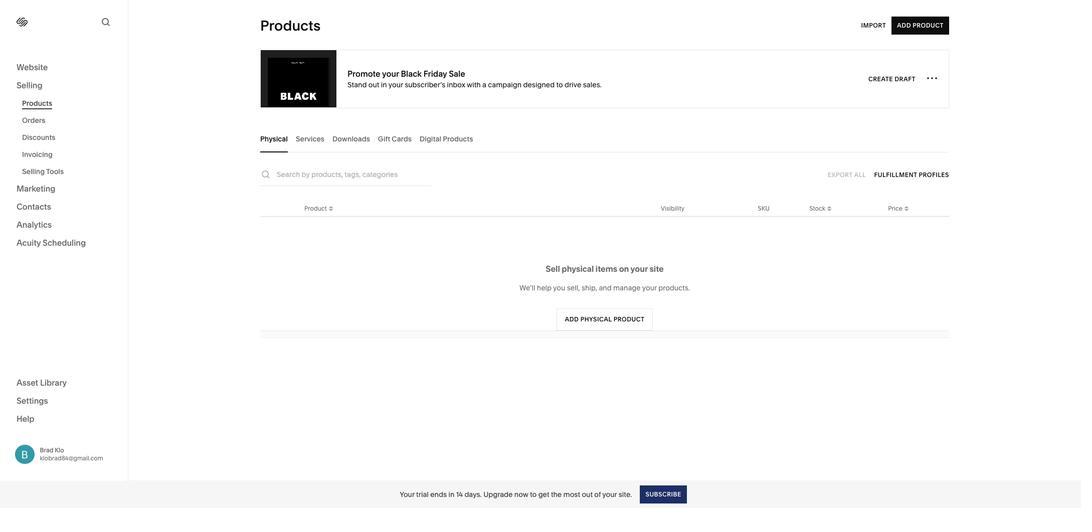 Task type: vqa. For each thing, say whether or not it's contained in the screenshot.
Work
no



Task type: describe. For each thing, give the bounding box(es) containing it.
and
[[599, 283, 612, 292]]

your down site
[[642, 283, 657, 292]]

import
[[861, 22, 886, 29]]

products inside "button"
[[443, 134, 473, 143]]

marketing
[[17, 184, 55, 194]]

selling link
[[17, 80, 111, 92]]

orders link
[[22, 112, 117, 129]]

1 vertical spatial to
[[530, 490, 537, 499]]

drive
[[565, 80, 581, 89]]

we'll
[[520, 283, 535, 292]]

website link
[[17, 62, 111, 74]]

we'll help you sell, ship, and manage your products.
[[520, 283, 690, 292]]

add for add product
[[897, 22, 911, 29]]

campaign
[[488, 80, 522, 89]]

your
[[400, 490, 415, 499]]

subscriber's
[[405, 80, 445, 89]]

1 horizontal spatial out
[[582, 490, 593, 499]]

gift
[[378, 134, 390, 143]]

visibility
[[661, 204, 685, 212]]

fulfillment
[[875, 171, 917, 178]]

downloads
[[333, 134, 370, 143]]

on
[[619, 264, 629, 274]]

services
[[296, 134, 325, 143]]

designed
[[523, 80, 555, 89]]

a
[[483, 80, 486, 89]]

marketing link
[[17, 183, 111, 195]]

site.
[[619, 490, 632, 499]]

Search by products, tags, categories field
[[277, 169, 431, 180]]

cards
[[392, 134, 412, 143]]

add for add physical product
[[565, 315, 579, 323]]

profiles
[[919, 171, 949, 178]]

promote
[[348, 68, 380, 78]]

upgrade
[[484, 490, 513, 499]]

stock
[[810, 204, 826, 212]]

create draft
[[869, 75, 916, 83]]

manage
[[613, 283, 641, 292]]

promote your black friday sale stand out in your subscriber's inbox with a campaign designed to drive sales.
[[348, 68, 602, 89]]

help
[[17, 414, 34, 424]]

your trial ends in 14 days. upgrade now to get the most out of your site.
[[400, 490, 632, 499]]

physical button
[[260, 125, 288, 152]]

library
[[40, 377, 67, 387]]

create draft button
[[869, 70, 916, 88]]

selling tools link
[[22, 163, 117, 180]]

website
[[17, 62, 48, 72]]

contacts
[[17, 202, 51, 212]]

invoicing
[[22, 150, 53, 159]]

asset library
[[17, 377, 67, 387]]

sell
[[546, 264, 560, 274]]

scheduling
[[43, 238, 86, 248]]

out inside promote your black friday sale stand out in your subscriber's inbox with a campaign designed to drive sales.
[[369, 80, 379, 89]]

subscribe
[[646, 490, 681, 498]]

export all
[[828, 171, 866, 178]]

add physical product
[[565, 315, 645, 323]]

contacts link
[[17, 201, 111, 213]]

settings
[[17, 395, 48, 406]]

downloads button
[[333, 125, 370, 152]]

services button
[[296, 125, 325, 152]]

trial
[[416, 490, 429, 499]]

the
[[551, 490, 562, 499]]

help
[[537, 283, 552, 292]]

import button
[[861, 17, 886, 35]]

in inside promote your black friday sale stand out in your subscriber's inbox with a campaign designed to drive sales.
[[381, 80, 387, 89]]

now
[[514, 490, 529, 499]]

product inside button
[[913, 22, 944, 29]]

with
[[467, 80, 481, 89]]

days.
[[465, 490, 482, 499]]

digital products button
[[420, 125, 473, 152]]



Task type: locate. For each thing, give the bounding box(es) containing it.
0 horizontal spatial in
[[381, 80, 387, 89]]

to left drive
[[556, 80, 563, 89]]

your right on
[[631, 264, 648, 274]]

tab list
[[260, 125, 949, 152]]

out down 'promote'
[[369, 80, 379, 89]]

1 horizontal spatial products
[[260, 17, 321, 34]]

0 vertical spatial out
[[369, 80, 379, 89]]

in right "stand"
[[381, 80, 387, 89]]

1 vertical spatial in
[[449, 490, 455, 499]]

1 horizontal spatial to
[[556, 80, 563, 89]]

ship,
[[582, 283, 597, 292]]

you
[[553, 283, 565, 292]]

klo
[[55, 446, 64, 454]]

digital products
[[420, 134, 473, 143]]

14
[[456, 490, 463, 499]]

get
[[538, 490, 549, 499]]

stand
[[348, 80, 367, 89]]

0 vertical spatial to
[[556, 80, 563, 89]]

most
[[564, 490, 580, 499]]

of
[[595, 490, 601, 499]]

draft
[[895, 75, 916, 83]]

1 horizontal spatial add
[[897, 22, 911, 29]]

acuity scheduling
[[17, 238, 86, 248]]

sell,
[[567, 283, 580, 292]]

product
[[614, 315, 645, 323]]

tab list containing physical
[[260, 125, 949, 152]]

selling down website
[[17, 80, 42, 90]]

in left the 14
[[449, 490, 455, 499]]

physical up sell,
[[562, 264, 594, 274]]

site
[[650, 264, 664, 274]]

klobrad84@gmail.com
[[40, 454, 103, 462]]

your right of
[[603, 490, 617, 499]]

selling for selling tools
[[22, 167, 45, 176]]

products.
[[659, 283, 690, 292]]

sale
[[449, 68, 465, 78]]

create
[[869, 75, 893, 83]]

1 vertical spatial out
[[582, 490, 593, 499]]

products
[[260, 17, 321, 34], [22, 99, 52, 108], [443, 134, 473, 143]]

price
[[888, 204, 903, 212]]

to inside promote your black friday sale stand out in your subscriber's inbox with a campaign designed to drive sales.
[[556, 80, 563, 89]]

brad klo klobrad84@gmail.com
[[40, 446, 103, 462]]

0 horizontal spatial to
[[530, 490, 537, 499]]

1 vertical spatial add
[[565, 315, 579, 323]]

sell physical items on your site
[[546, 264, 664, 274]]

selling up marketing
[[22, 167, 45, 176]]

add down sell,
[[565, 315, 579, 323]]

0 vertical spatial products
[[260, 17, 321, 34]]

black
[[401, 68, 422, 78]]

add product
[[897, 22, 944, 29]]

1 vertical spatial selling
[[22, 167, 45, 176]]

gift cards button
[[378, 125, 412, 152]]

sales.
[[583, 80, 602, 89]]

orders
[[22, 116, 45, 125]]

0 vertical spatial physical
[[562, 264, 594, 274]]

tools
[[46, 167, 64, 176]]

acuity
[[17, 238, 41, 248]]

subscribe button
[[640, 485, 687, 503]]

physical
[[260, 134, 288, 143]]

2 horizontal spatial products
[[443, 134, 473, 143]]

settings link
[[17, 395, 111, 407]]

add
[[897, 22, 911, 29], [565, 315, 579, 323]]

add right "import"
[[897, 22, 911, 29]]

dropdown icon image
[[327, 203, 335, 211], [826, 203, 834, 211], [903, 203, 911, 211], [327, 206, 335, 214], [826, 206, 834, 214], [903, 206, 911, 214]]

0 horizontal spatial products
[[22, 99, 52, 108]]

help link
[[17, 413, 34, 424]]

export all button
[[828, 166, 866, 184]]

export
[[828, 171, 853, 178]]

fulfillment profiles
[[875, 171, 949, 178]]

1 vertical spatial product
[[304, 204, 327, 212]]

0 horizontal spatial product
[[304, 204, 327, 212]]

2 vertical spatial products
[[443, 134, 473, 143]]

add product button
[[892, 17, 949, 35]]

1 horizontal spatial in
[[449, 490, 455, 499]]

in
[[381, 80, 387, 89], [449, 490, 455, 499]]

ends
[[430, 490, 447, 499]]

add physical product button
[[557, 308, 653, 331]]

fulfillment profiles button
[[875, 166, 949, 184]]

products link
[[22, 95, 117, 112]]

0 vertical spatial in
[[381, 80, 387, 89]]

friday
[[424, 68, 447, 78]]

1 vertical spatial products
[[22, 99, 52, 108]]

selling for selling
[[17, 80, 42, 90]]

sku
[[758, 204, 770, 212]]

invoicing link
[[22, 146, 117, 163]]

0 horizontal spatial add
[[565, 315, 579, 323]]

asset
[[17, 377, 38, 387]]

all
[[854, 171, 866, 178]]

your down 'black'
[[389, 80, 403, 89]]

1 horizontal spatial product
[[913, 22, 944, 29]]

discounts
[[22, 133, 55, 142]]

0 vertical spatial selling
[[17, 80, 42, 90]]

analytics link
[[17, 219, 111, 231]]

your left 'black'
[[382, 68, 399, 78]]

0 vertical spatial add
[[897, 22, 911, 29]]

physical inside add physical product button
[[581, 315, 612, 323]]

digital
[[420, 134, 441, 143]]

brad
[[40, 446, 53, 454]]

0 vertical spatial product
[[913, 22, 944, 29]]

gift cards
[[378, 134, 412, 143]]

out
[[369, 80, 379, 89], [582, 490, 593, 499]]

to left get
[[530, 490, 537, 499]]

1 vertical spatial physical
[[581, 315, 612, 323]]

analytics
[[17, 220, 52, 230]]

0 horizontal spatial out
[[369, 80, 379, 89]]

selling
[[17, 80, 42, 90], [22, 167, 45, 176]]

physical for sell
[[562, 264, 594, 274]]

out left of
[[582, 490, 593, 499]]

asset library link
[[17, 377, 111, 389]]

physical
[[562, 264, 594, 274], [581, 315, 612, 323]]

items
[[596, 264, 618, 274]]

selling tools
[[22, 167, 64, 176]]

physical down the ship,
[[581, 315, 612, 323]]

physical for add
[[581, 315, 612, 323]]



